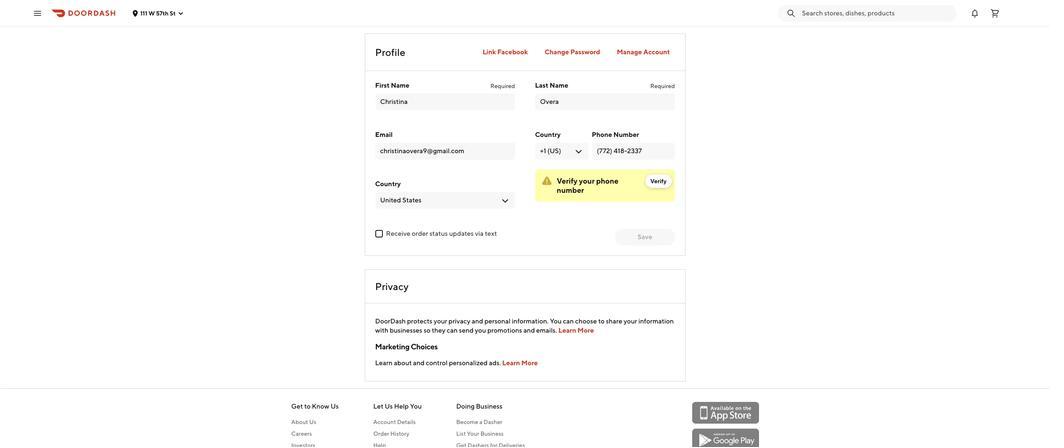 Task type: locate. For each thing, give the bounding box(es) containing it.
know
[[312, 403, 329, 411]]

email
[[375, 131, 393, 139]]

more down choose
[[578, 327, 594, 335]]

1 horizontal spatial to
[[598, 317, 605, 325]]

learn down marketing on the bottom left
[[375, 359, 393, 367]]

1 horizontal spatial us
[[331, 403, 339, 411]]

1 vertical spatial account
[[373, 419, 396, 426]]

1 horizontal spatial verify
[[651, 178, 667, 185]]

you inside doordash protects your privacy and personal information. you can choose to share your information with businesses so they can send you promotions and emails.
[[550, 317, 562, 325]]

learn more
[[559, 327, 594, 335]]

0 horizontal spatial can
[[447, 327, 458, 335]]

share
[[606, 317, 623, 325]]

1 horizontal spatial your
[[579, 177, 595, 185]]

1 vertical spatial to
[[304, 403, 311, 411]]

account up order on the bottom of page
[[373, 419, 396, 426]]

to left share
[[598, 317, 605, 325]]

us up careers link
[[309, 419, 316, 426]]

about us
[[291, 419, 316, 426]]

0 horizontal spatial learn
[[375, 359, 393, 367]]

2 vertical spatial and
[[413, 359, 425, 367]]

learn right ads.
[[502, 359, 520, 367]]

can
[[563, 317, 574, 325], [447, 327, 458, 335]]

0 horizontal spatial and
[[413, 359, 425, 367]]

list your business link
[[456, 430, 525, 438]]

verify button
[[646, 175, 672, 188]]

send
[[459, 327, 474, 335]]

your
[[579, 177, 595, 185], [434, 317, 447, 325], [624, 317, 637, 325]]

doing
[[456, 403, 475, 411]]

to right get
[[304, 403, 311, 411]]

Store search: begin typing to search for stores available on DoorDash text field
[[802, 9, 952, 18]]

2 horizontal spatial your
[[624, 317, 637, 325]]

0 horizontal spatial country
[[375, 180, 401, 188]]

0 horizontal spatial you
[[410, 403, 422, 411]]

w
[[149, 10, 155, 16]]

phone
[[592, 131, 612, 139]]

0 vertical spatial can
[[563, 317, 574, 325]]

0 vertical spatial country
[[535, 131, 561, 139]]

manage account
[[617, 48, 670, 56]]

list your business
[[456, 431, 504, 437]]

learn for learn more
[[559, 327, 576, 335]]

0 horizontal spatial required
[[491, 83, 515, 89]]

you up emails.
[[550, 317, 562, 325]]

0 vertical spatial learn more link
[[559, 327, 594, 335]]

and
[[472, 317, 483, 325], [524, 327, 535, 335], [413, 359, 425, 367]]

change password link
[[540, 44, 605, 61]]

business
[[476, 403, 503, 411], [481, 431, 504, 437]]

verify up number
[[557, 177, 578, 185]]

verify for verify your phone number
[[557, 177, 578, 185]]

0 horizontal spatial name
[[391, 81, 410, 89]]

us right know
[[331, 403, 339, 411]]

with
[[375, 327, 389, 335]]

verify inside verify your phone number
[[557, 177, 578, 185]]

0 items, open order cart image
[[990, 8, 1000, 18]]

us
[[331, 403, 339, 411], [385, 403, 393, 411], [309, 419, 316, 426]]

account right the manage
[[644, 48, 670, 56]]

manage
[[617, 48, 642, 56]]

information.
[[512, 317, 549, 325]]

text
[[485, 230, 497, 238]]

0 horizontal spatial verify
[[557, 177, 578, 185]]

us inside about us link
[[309, 419, 316, 426]]

Last Name text field
[[540, 97, 670, 107]]

1 horizontal spatial required
[[651, 83, 675, 89]]

privacy
[[375, 281, 409, 292]]

1 name from the left
[[391, 81, 410, 89]]

doordash
[[375, 317, 406, 325]]

required down manage account link
[[651, 83, 675, 89]]

name right last
[[550, 81, 568, 89]]

1 horizontal spatial more
[[578, 327, 594, 335]]

1 vertical spatial business
[[481, 431, 504, 437]]

us right let
[[385, 403, 393, 411]]

your right share
[[624, 317, 637, 325]]

1 horizontal spatial and
[[472, 317, 483, 325]]

phone
[[596, 177, 619, 185]]

to inside doordash protects your privacy and personal information. you can choose to share your information with businesses so they can send you promotions and emails.
[[598, 317, 605, 325]]

name for last name
[[550, 81, 568, 89]]

business down dasher
[[481, 431, 504, 437]]

become a dasher
[[456, 419, 503, 426]]

2 name from the left
[[550, 81, 568, 89]]

2 required from the left
[[651, 83, 675, 89]]

1 horizontal spatial learn more link
[[559, 327, 594, 335]]

1 horizontal spatial learn
[[502, 359, 520, 367]]

1 vertical spatial can
[[447, 327, 458, 335]]

learn right emails.
[[559, 327, 576, 335]]

profile
[[375, 46, 406, 58]]

learn more link
[[559, 327, 594, 335], [502, 359, 538, 367]]

name
[[391, 81, 410, 89], [550, 81, 568, 89]]

1 horizontal spatial name
[[550, 81, 568, 89]]

first
[[375, 81, 390, 89]]

0 horizontal spatial to
[[304, 403, 311, 411]]

last name
[[535, 81, 568, 89]]

via
[[475, 230, 484, 238]]

can down privacy
[[447, 327, 458, 335]]

and up you
[[472, 317, 483, 325]]

1 required from the left
[[491, 83, 515, 89]]

0 vertical spatial more
[[578, 327, 594, 335]]

phone number
[[592, 131, 639, 139]]

dasher
[[484, 419, 503, 426]]

and down information.
[[524, 327, 535, 335]]

0 vertical spatial account
[[644, 48, 670, 56]]

57th
[[156, 10, 169, 16]]

promotions
[[488, 327, 522, 335]]

let us help you
[[373, 403, 422, 411]]

1 vertical spatial country
[[375, 180, 401, 188]]

0 horizontal spatial us
[[309, 419, 316, 426]]

required down link facebook button
[[491, 83, 515, 89]]

name right the first
[[391, 81, 410, 89]]

verify inside button
[[651, 178, 667, 185]]

you
[[475, 327, 486, 335]]

first name
[[375, 81, 410, 89]]

account
[[644, 48, 670, 56], [373, 419, 396, 426]]

your up they on the bottom of page
[[434, 317, 447, 325]]

marketing
[[375, 342, 410, 351]]

your up number
[[579, 177, 595, 185]]

learn
[[559, 327, 576, 335], [375, 359, 393, 367], [502, 359, 520, 367]]

0 vertical spatial you
[[550, 317, 562, 325]]

0 horizontal spatial learn more link
[[502, 359, 538, 367]]

1 vertical spatial and
[[524, 327, 535, 335]]

open menu image
[[33, 8, 43, 18]]

name for first name
[[391, 81, 410, 89]]

personalized
[[449, 359, 488, 367]]

and right about
[[413, 359, 425, 367]]

learn more link for doordash protects your privacy and personal information. you can choose to share your information with businesses so they can send you promotions and emails.
[[559, 327, 594, 335]]

notification bell image
[[970, 8, 980, 18]]

verify down phone number telephone field
[[651, 178, 667, 185]]

protects
[[407, 317, 433, 325]]

updates
[[449, 230, 474, 238]]

your inside verify your phone number
[[579, 177, 595, 185]]

learn more link for learn about and control personalized ads.
[[502, 359, 538, 367]]

to
[[598, 317, 605, 325], [304, 403, 311, 411]]

1 vertical spatial learn more link
[[502, 359, 538, 367]]

required for last name
[[651, 83, 675, 89]]

more right ads.
[[522, 359, 538, 367]]

country
[[535, 131, 561, 139], [375, 180, 401, 188]]

us for let us help you
[[385, 403, 393, 411]]

marketing choices
[[375, 342, 438, 351]]

0 vertical spatial to
[[598, 317, 605, 325]]

last
[[535, 81, 549, 89]]

2 horizontal spatial learn
[[559, 327, 576, 335]]

1 horizontal spatial account
[[644, 48, 670, 56]]

history
[[391, 431, 410, 437]]

verify
[[557, 177, 578, 185], [651, 178, 667, 185]]

business up the become a dasher link
[[476, 403, 503, 411]]

more
[[578, 327, 594, 335], [522, 359, 538, 367]]

account details link
[[373, 418, 422, 426]]

get to know us
[[291, 403, 339, 411]]

1 horizontal spatial country
[[535, 131, 561, 139]]

link facebook
[[483, 48, 528, 56]]

can up learn more
[[563, 317, 574, 325]]

learn more link right ads.
[[502, 359, 538, 367]]

order
[[373, 431, 389, 437]]

0 horizontal spatial more
[[522, 359, 538, 367]]

learn more link down choose
[[559, 327, 594, 335]]

1 horizontal spatial you
[[550, 317, 562, 325]]

2 horizontal spatial us
[[385, 403, 393, 411]]

save button
[[615, 229, 675, 246]]

you right help
[[410, 403, 422, 411]]



Task type: describe. For each thing, give the bounding box(es) containing it.
become a dasher link
[[456, 418, 525, 426]]

information
[[639, 317, 674, 325]]

emails.
[[536, 327, 557, 335]]

111 w 57th st
[[140, 10, 176, 16]]

facebook
[[498, 48, 528, 56]]

st
[[170, 10, 176, 16]]

verify your phone number
[[557, 177, 619, 195]]

choose
[[575, 317, 597, 325]]

so
[[424, 327, 431, 335]]

details
[[397, 419, 416, 426]]

they
[[432, 327, 446, 335]]

a
[[480, 419, 483, 426]]

order history link
[[373, 430, 422, 438]]

1 horizontal spatial can
[[563, 317, 574, 325]]

manage account link
[[612, 44, 675, 61]]

0 horizontal spatial your
[[434, 317, 447, 325]]

us for about us
[[309, 419, 316, 426]]

verify your phone number status
[[535, 170, 675, 202]]

ads.
[[489, 359, 501, 367]]

learn for learn about and control personalized ads. learn more
[[375, 359, 393, 367]]

111 w 57th st button
[[132, 10, 184, 16]]

doing business
[[456, 403, 503, 411]]

about
[[394, 359, 412, 367]]

about
[[291, 419, 308, 426]]

save
[[638, 233, 653, 241]]

become
[[456, 419, 478, 426]]

let
[[373, 403, 384, 411]]

Email email field
[[380, 147, 510, 156]]

number
[[614, 131, 639, 139]]

0 horizontal spatial account
[[373, 419, 396, 426]]

Receive order status updates via text checkbox
[[375, 230, 383, 238]]

verify for verify
[[651, 178, 667, 185]]

careers link
[[291, 430, 339, 438]]

order history
[[373, 431, 410, 437]]

help
[[394, 403, 409, 411]]

about us link
[[291, 418, 339, 426]]

change password
[[545, 48, 600, 56]]

1 vertical spatial more
[[522, 359, 538, 367]]

number
[[557, 186, 584, 195]]

password
[[571, 48, 600, 56]]

link facebook button
[[478, 44, 533, 61]]

status
[[430, 230, 448, 238]]

careers
[[291, 431, 312, 437]]

change
[[545, 48, 569, 56]]

0 vertical spatial business
[[476, 403, 503, 411]]

receive
[[386, 230, 411, 238]]

111
[[140, 10, 147, 16]]

required for first name
[[491, 83, 515, 89]]

receive order status updates via text
[[386, 230, 497, 238]]

doordash protects your privacy and personal information. you can choose to share your information with businesses so they can send you promotions and emails.
[[375, 317, 674, 335]]

your
[[467, 431, 479, 437]]

link
[[483, 48, 496, 56]]

list
[[456, 431, 466, 437]]

First Name text field
[[380, 97, 510, 107]]

businesses
[[390, 327, 422, 335]]

account details
[[373, 419, 416, 426]]

2 horizontal spatial and
[[524, 327, 535, 335]]

privacy
[[449, 317, 471, 325]]

personal
[[485, 317, 511, 325]]

1 vertical spatial you
[[410, 403, 422, 411]]

choices
[[411, 342, 438, 351]]

order
[[412, 230, 428, 238]]

learn about and control personalized ads. learn more
[[375, 359, 538, 367]]

0 vertical spatial and
[[472, 317, 483, 325]]

Phone Number telephone field
[[597, 147, 670, 156]]

get
[[291, 403, 303, 411]]

control
[[426, 359, 448, 367]]



Task type: vqa. For each thing, say whether or not it's contained in the screenshot.
DOORDASH PROTECTS YOUR PRIVACY AND PERSONAL INFORMATION. YOU CAN CHOOSE TO SHARE YOUR INFORMATION WITH BUSINESSES SO THEY CAN SEND YOU PROMOTIONS AND EMAILS.
yes



